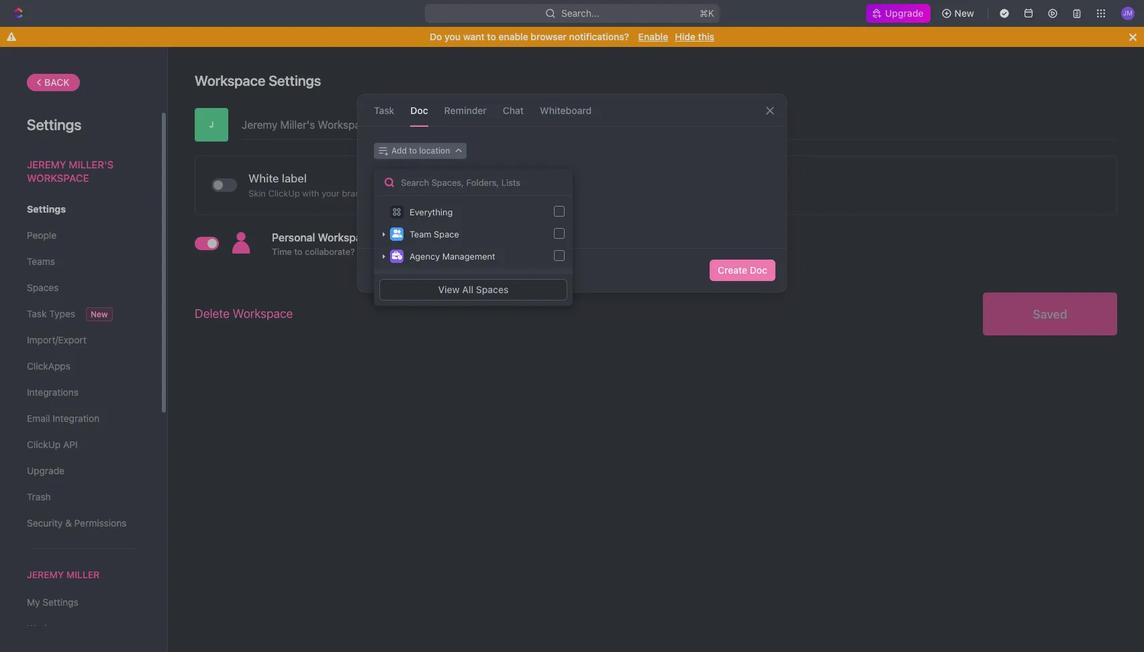 Task type: locate. For each thing, give the bounding box(es) containing it.
Search Spaces, Folders, Lists text field
[[374, 169, 573, 196]]

spaces
[[27, 282, 59, 294], [476, 284, 509, 296]]

0 vertical spatial clickup
[[268, 188, 300, 199]]

spaces inside 'button'
[[476, 284, 509, 296]]

personal workspace layout time to collaborate? turn this off to show all features designed for team productivity.
[[272, 232, 617, 257]]

saved button
[[983, 293, 1118, 336]]

1 vertical spatial new
[[91, 310, 108, 320]]

clickup inside white label skin clickup with your brand colors, logo, and a custom url.
[[268, 188, 300, 199]]

want
[[463, 31, 485, 42]]

1 horizontal spatial doc
[[750, 265, 768, 276]]

teams link
[[27, 251, 134, 273]]

jeremy inside jeremy miller's workspace
[[27, 159, 66, 171]]

team space
[[410, 229, 459, 240]]

0 vertical spatial upgrade link
[[867, 4, 931, 23]]

my settings
[[27, 597, 78, 609]]

this right hide
[[698, 31, 715, 42]]

spaces inside settings element
[[27, 282, 59, 294]]

task button
[[374, 95, 395, 126]]

1 horizontal spatial new
[[955, 7, 975, 19]]

2 jeremy from the top
[[27, 570, 64, 581]]

0 vertical spatial this
[[698, 31, 715, 42]]

this left off
[[378, 247, 393, 257]]

miller
[[66, 570, 100, 581]]

jeremy
[[27, 159, 66, 171], [27, 570, 64, 581]]

j
[[209, 120, 214, 130]]

spaces down teams
[[27, 282, 59, 294]]

task
[[374, 104, 395, 116], [27, 308, 47, 320]]

security
[[27, 518, 63, 529]]

dialog
[[357, 94, 787, 293]]

email integration link
[[27, 408, 134, 431]]

0 horizontal spatial clickup
[[27, 439, 61, 451]]

1 vertical spatial doc
[[750, 265, 768, 276]]

workspace right delete
[[233, 307, 293, 321]]

everything
[[410, 207, 453, 218]]

email
[[27, 413, 50, 425]]

location
[[419, 146, 450, 156]]

you
[[445, 31, 461, 42]]

jeremy for jeremy miller's workspace
[[27, 159, 66, 171]]

create doc
[[718, 265, 768, 276]]

types
[[49, 308, 75, 320]]

0 horizontal spatial upgrade
[[27, 466, 64, 477]]

integrations link
[[27, 382, 134, 404]]

api
[[63, 439, 78, 451]]

clickup left api
[[27, 439, 61, 451]]

task for task
[[374, 104, 395, 116]]

upgrade inside settings element
[[27, 466, 64, 477]]

workspace inside jeremy miller's workspace
[[27, 172, 89, 184]]

0 horizontal spatial this
[[378, 247, 393, 257]]

0 vertical spatial upgrade
[[886, 7, 924, 19]]

team
[[544, 247, 564, 257]]

new
[[955, 7, 975, 19], [91, 310, 108, 320]]

integrations
[[27, 387, 79, 398]]

security & permissions link
[[27, 513, 134, 535]]

task for task types
[[27, 308, 47, 320]]

0 vertical spatial new
[[955, 7, 975, 19]]

add to location button
[[374, 143, 467, 159]]

this
[[698, 31, 715, 42], [378, 247, 393, 257]]

off
[[395, 247, 407, 257]]

to right the want
[[487, 31, 496, 42]]

0 horizontal spatial task
[[27, 308, 47, 320]]

upgrade
[[886, 7, 924, 19], [27, 466, 64, 477]]

doc button
[[411, 95, 428, 126]]

1 vertical spatial task
[[27, 308, 47, 320]]

do
[[430, 31, 442, 42]]

upgrade down clickup api on the bottom of page
[[27, 466, 64, 477]]

1 horizontal spatial spaces
[[476, 284, 509, 296]]

jeremy miller
[[27, 570, 100, 581]]

upgrade link left new button
[[867, 4, 931, 23]]

search...
[[561, 7, 600, 19]]

security & permissions
[[27, 518, 127, 529]]

workspaces link
[[27, 618, 134, 641]]

1 vertical spatial clickup
[[27, 439, 61, 451]]

user group image
[[392, 230, 402, 238]]

spaces link
[[27, 277, 134, 300]]

do you want to enable browser notifications? enable hide this
[[430, 31, 715, 42]]

workspace inside button
[[233, 307, 293, 321]]

1 horizontal spatial upgrade link
[[867, 4, 931, 23]]

settings inside settings 'link'
[[27, 204, 66, 215]]

add to location button
[[374, 143, 467, 159]]

0 vertical spatial task
[[374, 104, 395, 116]]

new button
[[936, 3, 983, 24]]

doc
[[411, 104, 428, 116], [750, 265, 768, 276]]

brand
[[342, 188, 366, 199]]

delete workspace
[[195, 307, 293, 321]]

productivity.
[[567, 247, 617, 257]]

1 vertical spatial jeremy
[[27, 570, 64, 581]]

all
[[462, 284, 474, 296]]

doc right task button
[[411, 104, 428, 116]]

workspace inside the 'personal workspace layout time to collaborate? turn this off to show all features designed for team productivity.'
[[318, 232, 374, 244]]

task left doc button at the top of page
[[374, 104, 395, 116]]

1 horizontal spatial clickup
[[268, 188, 300, 199]]

upgrade left new button
[[886, 7, 924, 19]]

workspace down miller's at the top left
[[27, 172, 89, 184]]

1 jeremy from the top
[[27, 159, 66, 171]]

Name this Doc... field
[[358, 167, 787, 183]]

jeremy up the my settings
[[27, 570, 64, 581]]

people
[[27, 230, 57, 241]]

upgrade link up trash link
[[27, 460, 134, 483]]

1 vertical spatial this
[[378, 247, 393, 257]]

spaces right all
[[476, 284, 509, 296]]

dialog containing task
[[357, 94, 787, 293]]

1 horizontal spatial task
[[374, 104, 395, 116]]

to right add
[[409, 146, 417, 156]]

space
[[434, 229, 459, 240]]

delete workspace button
[[195, 300, 293, 329]]

features
[[455, 247, 488, 257]]

view all spaces
[[438, 284, 509, 296]]

settings link
[[27, 198, 134, 221]]

0 horizontal spatial new
[[91, 310, 108, 320]]

jeremy left miller's at the top left
[[27, 159, 66, 171]]

clickup inside settings element
[[27, 439, 61, 451]]

workspace up collaborate?
[[318, 232, 374, 244]]

0 vertical spatial jeremy
[[27, 159, 66, 171]]

0 horizontal spatial doc
[[411, 104, 428, 116]]

task left types
[[27, 308, 47, 320]]

workspace up j
[[195, 73, 266, 89]]

doc right create
[[750, 265, 768, 276]]

0 horizontal spatial spaces
[[27, 282, 59, 294]]

all
[[443, 247, 452, 257]]

1 horizontal spatial upgrade
[[886, 7, 924, 19]]

1 vertical spatial upgrade
[[27, 466, 64, 477]]

0 horizontal spatial upgrade link
[[27, 460, 134, 483]]

task inside settings element
[[27, 308, 47, 320]]

enable
[[639, 31, 669, 42]]

⌘k
[[700, 7, 714, 19]]

upgrade link
[[867, 4, 931, 23], [27, 460, 134, 483]]

clickup down label
[[268, 188, 300, 199]]



Task type: vqa. For each thing, say whether or not it's contained in the screenshot.
tree on the left bottom of the page
no



Task type: describe. For each thing, give the bounding box(es) containing it.
create
[[718, 265, 748, 276]]

workspace settings
[[195, 73, 321, 89]]

layout
[[376, 232, 410, 244]]

browser
[[531, 31, 567, 42]]

business time image
[[392, 252, 402, 260]]

whiteboard
[[540, 104, 592, 116]]

my
[[27, 597, 40, 609]]

this inside the 'personal workspace layout time to collaborate? turn this off to show all features designed for team productivity.'
[[378, 247, 393, 257]]

0 vertical spatial doc
[[411, 104, 428, 116]]

settings element
[[0, 47, 168, 653]]

1 vertical spatial upgrade link
[[27, 460, 134, 483]]

trash link
[[27, 486, 134, 509]]

private
[[398, 265, 428, 276]]

permissions
[[74, 518, 127, 529]]

&
[[65, 518, 72, 529]]

integration
[[53, 413, 99, 425]]

task types
[[27, 308, 75, 320]]

clickup api link
[[27, 434, 134, 457]]

team
[[410, 229, 432, 240]]

new inside button
[[955, 7, 975, 19]]

view
[[438, 284, 460, 296]]

clickapps
[[27, 361, 71, 372]]

people link
[[27, 224, 134, 247]]

chat button
[[503, 95, 524, 126]]

agency management
[[410, 251, 496, 262]]

clickapps link
[[27, 355, 134, 378]]

logo,
[[398, 188, 418, 199]]

back link
[[27, 74, 80, 91]]

white label skin clickup with your brand colors, logo, and a custom url.
[[249, 172, 497, 199]]

collaborate?
[[305, 247, 355, 257]]

for
[[530, 247, 542, 257]]

to down "personal"
[[294, 247, 303, 257]]

turn
[[357, 247, 376, 257]]

white
[[249, 172, 279, 185]]

to inside button
[[409, 146, 417, 156]]

back
[[44, 77, 70, 88]]

workspaces
[[27, 624, 80, 635]]

a
[[438, 188, 443, 199]]

reminder button
[[444, 95, 487, 126]]

url.
[[478, 188, 497, 199]]

teams
[[27, 256, 55, 267]]

add to location
[[392, 146, 450, 156]]

management
[[443, 251, 496, 262]]

1 horizontal spatial this
[[698, 31, 715, 42]]

settings inside my settings link
[[43, 597, 78, 609]]

my settings link
[[27, 592, 134, 615]]

whiteboard button
[[540, 95, 592, 126]]

new inside settings element
[[91, 310, 108, 320]]

view all spaces button
[[380, 279, 568, 301]]

import/export
[[27, 335, 86, 346]]

label
[[282, 172, 307, 185]]

chat
[[503, 104, 524, 116]]

miller's
[[69, 159, 114, 171]]

custom
[[445, 188, 475, 199]]

agency
[[410, 251, 440, 262]]

add
[[392, 146, 407, 156]]

time
[[272, 247, 292, 257]]

with
[[302, 188, 319, 199]]

jeremy for jeremy miller
[[27, 570, 64, 581]]

delete
[[195, 307, 230, 321]]

trash
[[27, 492, 51, 503]]

and
[[421, 188, 436, 199]]

Team Na﻿me text field
[[242, 108, 1118, 139]]

skin
[[249, 188, 266, 199]]

saved
[[1033, 307, 1068, 321]]

to right off
[[409, 247, 417, 257]]

enable
[[499, 31, 529, 42]]

doc inside button
[[750, 265, 768, 276]]

import/export link
[[27, 329, 134, 352]]

create doc button
[[710, 260, 776, 281]]

clickup api
[[27, 439, 78, 451]]

notifications?
[[569, 31, 629, 42]]

hide
[[675, 31, 696, 42]]

your
[[322, 188, 340, 199]]

show
[[420, 247, 441, 257]]

personal
[[272, 232, 315, 244]]

designed
[[491, 247, 528, 257]]

email integration
[[27, 413, 99, 425]]

colors,
[[368, 188, 396, 199]]



